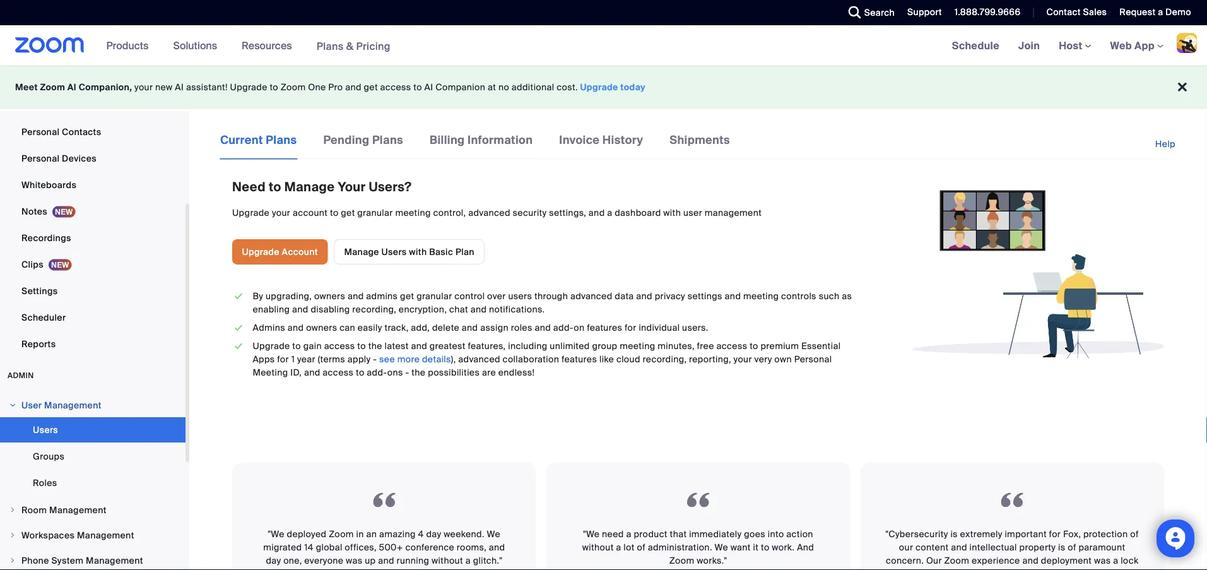 Task type: vqa. For each thing, say whether or not it's contained in the screenshot.
Control,
yes



Task type: describe. For each thing, give the bounding box(es) containing it.
are
[[482, 367, 496, 378]]

and down 500+
[[378, 555, 395, 566]]

upgrade account button
[[232, 239, 328, 264]]

right image for workspaces management
[[9, 532, 16, 539]]

contacts
[[62, 126, 101, 138]]

dashboard
[[615, 207, 661, 218]]

reports link
[[0, 331, 186, 357]]

to down resources dropdown button
[[270, 81, 278, 93]]

access up (terms at the left of page
[[324, 340, 355, 352]]

room management
[[21, 504, 107, 516]]

today
[[621, 81, 646, 93]]

delete
[[432, 322, 460, 334]]

current plans link
[[220, 131, 298, 160]]

zoom logo image
[[15, 37, 84, 53]]

upgrade for upgrade to gain access to the latest and greatest features, including unlimited group meeting minutes, free access to premium essential apps for 1 year (terms apply -
[[253, 340, 290, 352]]

- inside upgrade to gain access to the latest and greatest features, including unlimited group meeting minutes, free access to premium essential apps for 1 year (terms apply -
[[373, 354, 377, 365]]

reporting,
[[689, 354, 732, 365]]

upgrade for upgrade your account to get granular meeting control, advanced security settings, and a dashboard with user management
[[232, 207, 270, 218]]

want
[[731, 542, 751, 553]]

to up apply
[[358, 340, 366, 352]]

2 horizontal spatial of
[[1131, 528, 1139, 540]]

lot
[[624, 542, 635, 553]]

on
[[574, 322, 585, 334]]

meet zoom ai companion, your new ai assistant! upgrade to zoom one pro and get access to ai companion at no additional cost. upgrade today
[[15, 81, 646, 93]]

"we for need
[[583, 528, 600, 540]]

0 vertical spatial day
[[426, 528, 442, 540]]

1.888.799.9666
[[955, 6, 1021, 18]]

free
[[697, 340, 715, 352]]

we inside "we need a product that immediately goes into action without a lot of administration. we want it to work. and zoom works."
[[715, 542, 729, 553]]

manage users with basic plan
[[344, 246, 475, 258]]

contact sales
[[1047, 6, 1108, 18]]

and right data at bottom
[[637, 290, 653, 302]]

user management menu
[[0, 417, 186, 497]]

over
[[487, 290, 506, 302]]

features inside ), advanced collaboration features like cloud recording, reporting, your very own personal meeting id, and access to add-ons - the possibilities are endless!
[[562, 354, 597, 365]]

at
[[488, 81, 496, 93]]

0 vertical spatial features
[[587, 322, 623, 334]]

1.888.799.9666 button up the schedule
[[946, 0, 1024, 25]]

0 horizontal spatial meeting
[[396, 207, 431, 218]]

3 ai from the left
[[425, 81, 433, 93]]

1 horizontal spatial of
[[1068, 542, 1077, 553]]

assign
[[481, 322, 509, 334]]

right image for phone system management
[[9, 557, 16, 564]]

management for room management
[[49, 504, 107, 516]]

recordings
[[21, 232, 71, 244]]

pending plans
[[324, 133, 403, 147]]

advanced inside by upgrading, owners and admins get granular control over users through advanced data and privacy settings and meeting controls such as enabling and disabling recording, encryption, chat and notifications.
[[571, 290, 613, 302]]

products
[[106, 39, 149, 52]]

"cybersecurity
[[886, 528, 949, 540]]

zoom left one
[[281, 81, 306, 93]]

and up solution."
[[1023, 555, 1039, 566]]

),
[[451, 354, 456, 365]]

to right account
[[330, 207, 339, 218]]

chat
[[450, 304, 468, 315]]

goes
[[744, 528, 766, 540]]

room management menu item
[[0, 498, 186, 522]]

meetings navigation
[[943, 25, 1208, 67]]

search button
[[840, 0, 898, 25]]

solutions button
[[173, 25, 223, 66]]

users inside user management menu
[[33, 424, 58, 436]]

pro
[[329, 81, 343, 93]]

into
[[768, 528, 785, 540]]

advanced inside ), advanced collaboration features like cloud recording, reporting, your very own personal meeting id, and access to add-ons - the possibilities are endless!
[[459, 354, 501, 365]]

0 vertical spatial advanced
[[469, 207, 511, 218]]

1.888.799.9666 button up schedule 'link'
[[955, 6, 1021, 18]]

upgrade for upgrade account
[[242, 246, 280, 258]]

greatest
[[430, 340, 466, 352]]

"we for deployed
[[268, 528, 285, 540]]

and inside ), advanced collaboration features like cloud recording, reporting, your very own personal meeting id, and access to add-ons - the possibilities are endless!
[[304, 367, 320, 378]]

the inside ), advanced collaboration features like cloud recording, reporting, your very own personal meeting id, and access to add-ons - the possibilities are endless!
[[412, 367, 426, 378]]

and up gain
[[288, 322, 304, 334]]

0 horizontal spatial granular
[[358, 207, 393, 218]]

access inside meet zoom ai companion, footer
[[380, 81, 411, 93]]

for inside "cybersecurity is extremely important for fox, protection of our content and intellectual property is of paramount concern. our zoom experience and deployment was a lock down solution."
[[1050, 528, 1061, 540]]

app
[[1135, 39, 1155, 52]]

users inside button
[[382, 246, 407, 258]]

we inside "we deployed zoom in an amazing 4 day weekend. we migrated 14 global offices, 500+ conference rooms, and day one, everyone was up and running without a glitch."
[[487, 528, 501, 540]]

details
[[422, 354, 451, 365]]

to inside "we need a product that immediately goes into action without a lot of administration. we want it to work. and zoom works."
[[761, 542, 770, 553]]

admin menu menu
[[0, 393, 186, 570]]

1 vertical spatial your
[[272, 207, 291, 218]]

solution."
[[1006, 568, 1045, 570]]

new
[[155, 81, 173, 93]]

0 horizontal spatial manage
[[285, 179, 335, 195]]

user management menu item
[[0, 393, 186, 417]]

and down control
[[471, 304, 487, 315]]

users
[[509, 290, 532, 302]]

2 ai from the left
[[175, 81, 184, 93]]

and
[[798, 542, 815, 553]]

with inside button
[[409, 246, 427, 258]]

and right roles on the bottom left of page
[[535, 322, 551, 334]]

easily
[[358, 322, 382, 334]]

data
[[615, 290, 634, 302]]

web app button
[[1111, 39, 1164, 52]]

&
[[346, 39, 354, 53]]

was inside "cybersecurity is extremely important for fox, protection of our content and intellectual property is of paramount concern. our zoom experience and deployment was a lock down solution."
[[1095, 555, 1111, 566]]

a left dashboard
[[608, 207, 613, 218]]

personal devices link
[[0, 146, 186, 171]]

"we need a product that immediately goes into action without a lot of administration. we want it to work. and zoom works."
[[583, 528, 815, 566]]

track,
[[385, 322, 409, 334]]

fox,
[[1064, 528, 1082, 540]]

500+
[[379, 542, 403, 553]]

plans & pricing
[[317, 39, 391, 53]]

1 vertical spatial day
[[266, 555, 281, 566]]

works."
[[697, 555, 728, 566]]

14
[[304, 542, 314, 553]]

invoice history
[[560, 133, 644, 147]]

workspaces
[[21, 529, 75, 541]]

personal for personal contacts
[[21, 126, 60, 138]]

web app
[[1111, 39, 1155, 52]]

paramount
[[1079, 542, 1126, 553]]

one,
[[284, 555, 302, 566]]

user management
[[21, 399, 102, 411]]

admins and owners can easily track, add, delete and assign roles and add-on features for individual users.
[[253, 322, 709, 334]]

system
[[51, 555, 84, 566]]

phone for phone system management
[[21, 555, 49, 566]]

protection
[[1084, 528, 1129, 540]]

essential
[[802, 340, 841, 352]]

up
[[365, 555, 376, 566]]

invoice history link
[[559, 131, 644, 158]]

phone system management menu item
[[0, 549, 186, 570]]

host
[[1060, 39, 1086, 52]]

collaboration
[[503, 354, 560, 365]]

users.
[[683, 322, 709, 334]]

1 ai from the left
[[67, 81, 76, 93]]

manage inside manage users with basic plan button
[[344, 246, 379, 258]]

and right settings in the right bottom of the page
[[725, 290, 741, 302]]

a left lot
[[616, 542, 622, 553]]

help link
[[1156, 131, 1178, 157]]

web
[[1111, 39, 1133, 52]]

products button
[[106, 25, 154, 66]]

controls
[[782, 290, 817, 302]]

weekend.
[[444, 528, 485, 540]]

right image for user management
[[9, 402, 16, 409]]

the inside upgrade to gain access to the latest and greatest features, including unlimited group meeting minutes, free access to premium essential apps for 1 year (terms apply -
[[368, 340, 382, 352]]

lock
[[1121, 555, 1139, 566]]

(terms
[[318, 354, 345, 365]]

see more details link
[[379, 354, 451, 365]]

whiteboards
[[21, 179, 76, 191]]

settings
[[688, 290, 723, 302]]

a left demo
[[1159, 6, 1164, 18]]

settings link
[[0, 278, 186, 304]]

apply
[[348, 354, 371, 365]]

notes link
[[0, 199, 186, 224]]

companion,
[[79, 81, 132, 93]]

enabling
[[253, 304, 290, 315]]

product information navigation
[[97, 25, 400, 67]]

such
[[819, 290, 840, 302]]

upgrade your account to get granular meeting control, advanced security settings, and a dashboard with user management
[[232, 207, 762, 218]]

information
[[468, 133, 533, 147]]



Task type: locate. For each thing, give the bounding box(es) containing it.
"we deployed zoom in an amazing 4 day weekend. we migrated 14 global offices, 500+ conference rooms, and day one, everyone was up and running without a glitch."
[[263, 528, 505, 566]]

2 vertical spatial for
[[1050, 528, 1061, 540]]

recording, down minutes, on the bottom right of the page
[[643, 354, 687, 365]]

advanced down 'features,'
[[459, 354, 501, 365]]

personal up the whiteboards
[[21, 152, 60, 164]]

0 horizontal spatial add-
[[367, 367, 387, 378]]

zoom inside "we need a product that immediately goes into action without a lot of administration. we want it to work. and zoom works."
[[670, 555, 695, 566]]

0 vertical spatial get
[[364, 81, 378, 93]]

groups
[[33, 450, 64, 462]]

1 was from the left
[[346, 555, 363, 566]]

we down immediately
[[715, 542, 729, 553]]

0 vertical spatial recording,
[[352, 304, 397, 315]]

get inside by upgrading, owners and admins get granular control over users through advanced data and privacy settings and meeting controls such as enabling and disabling recording, encryption, chat and notifications.
[[400, 290, 414, 302]]

phone for phone
[[21, 99, 49, 111]]

0 vertical spatial for
[[625, 322, 637, 334]]

0 horizontal spatial we
[[487, 528, 501, 540]]

meet zoom ai companion, footer
[[0, 66, 1208, 109]]

features,
[[468, 340, 506, 352]]

get down the your
[[341, 207, 355, 218]]

right image inside workspaces management menu item
[[9, 532, 16, 539]]

0 horizontal spatial plans
[[266, 133, 297, 147]]

ai left companion
[[425, 81, 433, 93]]

settings
[[21, 285, 58, 297]]

1 horizontal spatial granular
[[417, 290, 452, 302]]

access down pricing
[[380, 81, 411, 93]]

upgrade to gain access to the latest and greatest features, including unlimited group meeting minutes, free access to premium essential apps for 1 year (terms apply -
[[253, 340, 841, 365]]

and right settings,
[[589, 207, 605, 218]]

disabling
[[311, 304, 350, 315]]

management for user management
[[44, 399, 102, 411]]

upgrade inside upgrade to gain access to the latest and greatest features, including unlimited group meeting minutes, free access to premium essential apps for 1 year (terms apply -
[[253, 340, 290, 352]]

upgrade account
[[242, 246, 318, 258]]

to right it
[[761, 542, 770, 553]]

for left fox,
[[1050, 528, 1061, 540]]

everyone
[[305, 555, 344, 566]]

without inside "we need a product that immediately goes into action without a lot of administration. we want it to work. and zoom works."
[[583, 542, 614, 553]]

0 horizontal spatial your
[[135, 81, 153, 93]]

your left very
[[734, 354, 753, 365]]

personal down essential
[[795, 354, 832, 365]]

apps
[[253, 354, 275, 365]]

1 vertical spatial right image
[[9, 532, 16, 539]]

1 checked image from the top
[[232, 290, 245, 303]]

0 vertical spatial phone
[[21, 99, 49, 111]]

and down chat
[[462, 322, 478, 334]]

right image
[[9, 506, 16, 514]]

granular down users?
[[358, 207, 393, 218]]

add- up unlimited
[[554, 322, 574, 334]]

1 horizontal spatial with
[[664, 207, 681, 218]]

and down year
[[304, 367, 320, 378]]

can
[[340, 322, 356, 334]]

1 horizontal spatial your
[[272, 207, 291, 218]]

checked image for admins
[[232, 321, 245, 335]]

recording, down admins on the left
[[352, 304, 397, 315]]

"cybersecurity is extremely important for fox, protection of our content and intellectual property is of paramount concern. our zoom experience and deployment was a lock down solution."
[[886, 528, 1139, 570]]

phone inside menu item
[[21, 555, 49, 566]]

to inside ), advanced collaboration features like cloud recording, reporting, your very own personal meeting id, and access to add-ons - the possibilities are endless!
[[356, 367, 365, 378]]

the
[[368, 340, 382, 352], [412, 367, 426, 378]]

2 horizontal spatial plans
[[372, 133, 403, 147]]

owners for and
[[314, 290, 345, 302]]

a inside "cybersecurity is extremely important for fox, protection of our content and intellectual property is of paramount concern. our zoom experience and deployment was a lock down solution."
[[1114, 555, 1119, 566]]

1 horizontal spatial plans
[[317, 39, 344, 53]]

0 vertical spatial the
[[368, 340, 382, 352]]

a left lock
[[1114, 555, 1119, 566]]

2 horizontal spatial ai
[[425, 81, 433, 93]]

3 right image from the top
[[9, 557, 16, 564]]

with left basic at the top
[[409, 246, 427, 258]]

1 vertical spatial granular
[[417, 290, 452, 302]]

1 "we from the left
[[268, 528, 285, 540]]

resources
[[242, 39, 292, 52]]

phone
[[21, 99, 49, 111], [21, 555, 49, 566]]

recording, inside by upgrading, owners and admins get granular control over users through advanced data and privacy settings and meeting controls such as enabling and disabling recording, encryption, chat and notifications.
[[352, 304, 397, 315]]

- right ons
[[406, 367, 409, 378]]

upgrade down need
[[232, 207, 270, 218]]

get inside meet zoom ai companion, footer
[[364, 81, 378, 93]]

that
[[670, 528, 687, 540]]

2 horizontal spatial get
[[400, 290, 414, 302]]

support
[[908, 6, 943, 18]]

0 horizontal spatial the
[[368, 340, 382, 352]]

for left individual
[[625, 322, 637, 334]]

is up deployment
[[1059, 542, 1066, 553]]

advanced left data at bottom
[[571, 290, 613, 302]]

1 horizontal spatial add-
[[554, 322, 574, 334]]

need to manage your users?
[[232, 179, 412, 195]]

your inside ), advanced collaboration features like cloud recording, reporting, your very own personal meeting id, and access to add-ons - the possibilities are endless!
[[734, 354, 753, 365]]

and up see more details
[[411, 340, 427, 352]]

phone inside 'personal menu' menu
[[21, 99, 49, 111]]

access inside ), advanced collaboration features like cloud recording, reporting, your very own personal meeting id, and access to add-ons - the possibilities are endless!
[[323, 367, 354, 378]]

right image inside user management menu item
[[9, 402, 16, 409]]

0 horizontal spatial "we
[[268, 528, 285, 540]]

in
[[356, 528, 364, 540]]

1 horizontal spatial day
[[426, 528, 442, 540]]

0 horizontal spatial for
[[277, 354, 289, 365]]

user
[[21, 399, 42, 411]]

0 vertical spatial your
[[135, 81, 153, 93]]

owners inside by upgrading, owners and admins get granular control over users through advanced data and privacy settings and meeting controls such as enabling and disabling recording, encryption, chat and notifications.
[[314, 290, 345, 302]]

1 vertical spatial without
[[432, 555, 463, 566]]

1 vertical spatial phone
[[21, 555, 49, 566]]

to up "1"
[[293, 340, 301, 352]]

a down 'rooms,'
[[466, 555, 471, 566]]

need
[[232, 179, 266, 195]]

is
[[951, 528, 958, 540], [1059, 542, 1066, 553]]

1 vertical spatial users
[[33, 424, 58, 436]]

owners up disabling
[[314, 290, 345, 302]]

clips
[[21, 259, 44, 270]]

1 vertical spatial we
[[715, 542, 729, 553]]

0 vertical spatial meeting
[[396, 207, 431, 218]]

user
[[684, 207, 703, 218]]

and down extremely
[[952, 542, 968, 553]]

0 horizontal spatial -
[[373, 354, 377, 365]]

contact sales link
[[1038, 0, 1111, 25], [1047, 6, 1108, 18]]

features down unlimited
[[562, 354, 597, 365]]

with left user
[[664, 207, 681, 218]]

meeting inside upgrade to gain access to the latest and greatest features, including unlimited group meeting minutes, free access to premium essential apps for 1 year (terms apply -
[[620, 340, 656, 352]]

profile picture image
[[1178, 33, 1198, 53]]

down
[[980, 568, 1003, 570]]

room
[[21, 504, 47, 516]]

owners
[[314, 290, 345, 302], [306, 322, 337, 334]]

latest
[[385, 340, 409, 352]]

2 horizontal spatial meeting
[[744, 290, 779, 302]]

zoom inside "we deployed zoom in an amazing 4 day weekend. we migrated 14 global offices, 500+ conference rooms, and day one, everyone was up and running without a glitch."
[[329, 528, 354, 540]]

resources button
[[242, 25, 298, 66]]

"we left need
[[583, 528, 600, 540]]

get up encryption,
[[400, 290, 414, 302]]

2 "we from the left
[[583, 528, 600, 540]]

get
[[364, 81, 378, 93], [341, 207, 355, 218], [400, 290, 414, 302]]

1 horizontal spatial is
[[1059, 542, 1066, 553]]

main content main content
[[189, 111, 1208, 570]]

0 vertical spatial add-
[[554, 322, 574, 334]]

and right pro
[[345, 81, 362, 93]]

2 vertical spatial personal
[[795, 354, 832, 365]]

basic
[[429, 246, 453, 258]]

granular up encryption,
[[417, 290, 452, 302]]

management inside phone system management menu item
[[86, 555, 143, 566]]

right image inside phone system management menu item
[[9, 557, 16, 564]]

a up lot
[[627, 528, 632, 540]]

account
[[293, 207, 328, 218]]

shipments
[[670, 133, 731, 147]]

phone down meet
[[21, 99, 49, 111]]

checked image for by
[[232, 290, 245, 303]]

meeting up cloud
[[620, 340, 656, 352]]

0 vertical spatial users
[[382, 246, 407, 258]]

of up lock
[[1131, 528, 1139, 540]]

personal for personal devices
[[21, 152, 60, 164]]

own
[[775, 354, 792, 365]]

of down fox,
[[1068, 542, 1077, 553]]

users up admins on the left
[[382, 246, 407, 258]]

billing information link
[[429, 131, 534, 158]]

checked image for upgrade
[[232, 340, 245, 353]]

personal contacts link
[[0, 119, 186, 145]]

0 horizontal spatial is
[[951, 528, 958, 540]]

plans for current plans
[[266, 133, 297, 147]]

access
[[380, 81, 411, 93], [324, 340, 355, 352], [717, 340, 748, 352], [323, 367, 354, 378]]

zoom right meet
[[40, 81, 65, 93]]

and left admins on the left
[[348, 290, 364, 302]]

1 horizontal spatial was
[[1095, 555, 1111, 566]]

conference
[[406, 542, 455, 553]]

history
[[603, 133, 644, 147]]

1 horizontal spatial meeting
[[620, 340, 656, 352]]

management inside workspaces management menu item
[[77, 529, 134, 541]]

management inside user management menu item
[[44, 399, 102, 411]]

0 horizontal spatial day
[[266, 555, 281, 566]]

to right need
[[269, 179, 281, 195]]

property
[[1020, 542, 1056, 553]]

1 vertical spatial with
[[409, 246, 427, 258]]

"we inside "we deployed zoom in an amazing 4 day weekend. we migrated 14 global offices, 500+ conference rooms, and day one, everyone was up and running without a glitch."
[[268, 528, 285, 540]]

2 checked image from the top
[[232, 321, 245, 335]]

1 vertical spatial is
[[1059, 542, 1066, 553]]

unlimited
[[550, 340, 590, 352]]

plans for pending plans
[[372, 133, 403, 147]]

was down offices,
[[346, 555, 363, 566]]

whiteboards link
[[0, 172, 186, 198]]

to down apply
[[356, 367, 365, 378]]

granular inside by upgrading, owners and admins get granular control over users through advanced data and privacy settings and meeting controls such as enabling and disabling recording, encryption, chat and notifications.
[[417, 290, 452, 302]]

upgrade down product information navigation
[[230, 81, 268, 93]]

admin
[[8, 371, 34, 380]]

extremely
[[961, 528, 1003, 540]]

plans right pending
[[372, 133, 403, 147]]

pricing
[[356, 39, 391, 53]]

personal inside ), advanced collaboration features like cloud recording, reporting, your very own personal meeting id, and access to add-ons - the possibilities are endless!
[[795, 354, 832, 365]]

0 vertical spatial with
[[664, 207, 681, 218]]

endless!
[[499, 367, 535, 378]]

upgrade left account
[[242, 246, 280, 258]]

workspaces management menu item
[[0, 523, 186, 547]]

recording, inside ), advanced collaboration features like cloud recording, reporting, your very own personal meeting id, and access to add-ons - the possibilities are endless!
[[643, 354, 687, 365]]

1 vertical spatial personal
[[21, 152, 60, 164]]

1 vertical spatial advanced
[[571, 290, 613, 302]]

add- inside ), advanced collaboration features like cloud recording, reporting, your very own personal meeting id, and access to add-ons - the possibilities are endless!
[[367, 367, 387, 378]]

- inside ), advanced collaboration features like cloud recording, reporting, your very own personal meeting id, and access to add-ons - the possibilities are endless!
[[406, 367, 409, 378]]

0 vertical spatial right image
[[9, 402, 16, 409]]

for left "1"
[[277, 354, 289, 365]]

your left account
[[272, 207, 291, 218]]

of right lot
[[637, 542, 646, 553]]

banner containing products
[[0, 25, 1208, 67]]

we up glitch."
[[487, 528, 501, 540]]

owners down disabling
[[306, 322, 337, 334]]

and down upgrading,
[[292, 304, 309, 315]]

1 horizontal spatial manage
[[344, 246, 379, 258]]

phone down workspaces at the bottom left of the page
[[21, 555, 49, 566]]

deployed
[[287, 528, 327, 540]]

management inside room management menu item
[[49, 504, 107, 516]]

plans right current
[[266, 133, 297, 147]]

1 horizontal spatial "we
[[583, 528, 600, 540]]

recording,
[[352, 304, 397, 315], [643, 354, 687, 365]]

add- down see at the bottom of page
[[367, 367, 387, 378]]

was down paramount
[[1095, 555, 1111, 566]]

0 horizontal spatial recording,
[[352, 304, 397, 315]]

0 horizontal spatial get
[[341, 207, 355, 218]]

your inside meet zoom ai companion, footer
[[135, 81, 153, 93]]

3 checked image from the top
[[232, 340, 245, 353]]

side navigation navigation
[[0, 0, 189, 570]]

request a demo link
[[1111, 0, 1208, 25], [1120, 6, 1192, 18]]

2 horizontal spatial for
[[1050, 528, 1061, 540]]

manage up account
[[285, 179, 335, 195]]

features up group
[[587, 322, 623, 334]]

0 vertical spatial granular
[[358, 207, 393, 218]]

join
[[1019, 39, 1041, 52]]

1 vertical spatial recording,
[[643, 354, 687, 365]]

2 vertical spatial right image
[[9, 557, 16, 564]]

1 vertical spatial -
[[406, 367, 409, 378]]

1 horizontal spatial for
[[625, 322, 637, 334]]

premium
[[761, 340, 799, 352]]

0 vertical spatial is
[[951, 528, 958, 540]]

banner
[[0, 25, 1208, 67]]

- left see at the bottom of page
[[373, 354, 377, 365]]

0 horizontal spatial of
[[637, 542, 646, 553]]

upgrade up apps
[[253, 340, 290, 352]]

0 horizontal spatial ai
[[67, 81, 76, 93]]

admins
[[253, 322, 285, 334]]

checked image
[[232, 290, 245, 303], [232, 321, 245, 335], [232, 340, 245, 353]]

2 vertical spatial meeting
[[620, 340, 656, 352]]

0 vertical spatial we
[[487, 528, 501, 540]]

personal devices
[[21, 152, 97, 164]]

1 vertical spatial features
[[562, 354, 597, 365]]

2 right image from the top
[[9, 532, 16, 539]]

day down migrated
[[266, 555, 281, 566]]

an
[[367, 528, 377, 540]]

personal up personal devices
[[21, 126, 60, 138]]

upgrading,
[[266, 290, 312, 302]]

management for workspaces management
[[77, 529, 134, 541]]

1 horizontal spatial we
[[715, 542, 729, 553]]

without down need
[[583, 542, 614, 553]]

support link
[[898, 0, 946, 25], [908, 6, 943, 18]]

is left extremely
[[951, 528, 958, 540]]

1 horizontal spatial recording,
[[643, 354, 687, 365]]

for inside upgrade to gain access to the latest and greatest features, including unlimited group meeting minutes, free access to premium essential apps for 1 year (terms apply -
[[277, 354, 289, 365]]

the up see at the bottom of page
[[368, 340, 382, 352]]

1 vertical spatial add-
[[367, 367, 387, 378]]

1 vertical spatial for
[[277, 354, 289, 365]]

it
[[754, 542, 759, 553]]

"we up migrated
[[268, 528, 285, 540]]

1 horizontal spatial the
[[412, 367, 426, 378]]

1 vertical spatial owners
[[306, 322, 337, 334]]

1 horizontal spatial users
[[382, 246, 407, 258]]

upgrade inside button
[[242, 246, 280, 258]]

0 horizontal spatial without
[[432, 555, 463, 566]]

current
[[220, 133, 263, 147]]

billing
[[430, 133, 465, 147]]

of inside "we need a product that immediately goes into action without a lot of administration. we want it to work. and zoom works."
[[637, 542, 646, 553]]

the down see more details
[[412, 367, 426, 378]]

1 horizontal spatial -
[[406, 367, 409, 378]]

was inside "we deployed zoom in an amazing 4 day weekend. we migrated 14 global offices, 500+ conference rooms, and day one, everyone was up and running without a glitch."
[[346, 555, 363, 566]]

1 vertical spatial checked image
[[232, 321, 245, 335]]

1 right image from the top
[[9, 402, 16, 409]]

your
[[338, 179, 366, 195]]

was
[[346, 555, 363, 566], [1095, 555, 1111, 566]]

1 vertical spatial get
[[341, 207, 355, 218]]

ai left companion,
[[67, 81, 76, 93]]

right image
[[9, 402, 16, 409], [9, 532, 16, 539], [9, 557, 16, 564]]

"we inside "we need a product that immediately goes into action without a lot of administration. we want it to work. and zoom works."
[[583, 528, 600, 540]]

4
[[418, 528, 424, 540]]

get right pro
[[364, 81, 378, 93]]

to left companion
[[414, 81, 422, 93]]

meeting inside by upgrading, owners and admins get granular control over users through advanced data and privacy settings and meeting controls such as enabling and disabling recording, encryption, chat and notifications.
[[744, 290, 779, 302]]

without
[[583, 542, 614, 553], [432, 555, 463, 566]]

2 was from the left
[[1095, 555, 1111, 566]]

0 vertical spatial personal
[[21, 126, 60, 138]]

roles link
[[0, 470, 186, 496]]

devices
[[62, 152, 97, 164]]

upgrade right the cost.
[[581, 81, 619, 93]]

no
[[499, 81, 510, 93]]

1 vertical spatial the
[[412, 367, 426, 378]]

personal menu menu
[[0, 0, 186, 358]]

access up reporting,
[[717, 340, 748, 352]]

1 horizontal spatial without
[[583, 542, 614, 553]]

2 phone from the top
[[21, 555, 49, 566]]

and inside meet zoom ai companion, footer
[[345, 81, 362, 93]]

owners for can
[[306, 322, 337, 334]]

0 vertical spatial -
[[373, 354, 377, 365]]

1 phone from the top
[[21, 99, 49, 111]]

0 vertical spatial owners
[[314, 290, 345, 302]]

cost.
[[557, 81, 578, 93]]

and up glitch."
[[489, 542, 505, 553]]

workspaces management
[[21, 529, 134, 541]]

additional
[[512, 81, 555, 93]]

zoom down administration.
[[670, 555, 695, 566]]

to up very
[[750, 340, 759, 352]]

without inside "we deployed zoom in an amazing 4 day weekend. we migrated 14 global offices, 500+ conference rooms, and day one, everyone was up and running without a glitch."
[[432, 555, 463, 566]]

management up "users" link at the left bottom
[[44, 399, 102, 411]]

management down workspaces management menu item
[[86, 555, 143, 566]]

manage
[[285, 179, 335, 195], [344, 246, 379, 258]]

management up workspaces management
[[49, 504, 107, 516]]

2 vertical spatial advanced
[[459, 354, 501, 365]]

0 vertical spatial manage
[[285, 179, 335, 195]]

a inside "we deployed zoom in an amazing 4 day weekend. we migrated 14 global offices, 500+ conference rooms, and day one, everyone was up and running without a glitch."
[[466, 555, 471, 566]]

2 vertical spatial your
[[734, 354, 753, 365]]

zoom right our on the right bottom of the page
[[945, 555, 970, 566]]

0 vertical spatial without
[[583, 542, 614, 553]]

management up phone system management menu item
[[77, 529, 134, 541]]

day right 4
[[426, 528, 442, 540]]

0 horizontal spatial was
[[346, 555, 363, 566]]

very
[[755, 354, 773, 365]]

and inside upgrade to gain access to the latest and greatest features, including unlimited group meeting minutes, free access to premium essential apps for 1 year (terms apply -
[[411, 340, 427, 352]]

1 vertical spatial meeting
[[744, 290, 779, 302]]

join link
[[1010, 25, 1050, 66]]

without down conference
[[432, 555, 463, 566]]

zoom inside "cybersecurity is extremely important for fox, protection of our content and intellectual property is of paramount concern. our zoom experience and deployment was a lock down solution."
[[945, 555, 970, 566]]

2 vertical spatial checked image
[[232, 340, 245, 353]]

day
[[426, 528, 442, 540], [266, 555, 281, 566]]

plans inside product information navigation
[[317, 39, 344, 53]]

0 horizontal spatial with
[[409, 246, 427, 258]]

advanced right control,
[[469, 207, 511, 218]]

2 vertical spatial get
[[400, 290, 414, 302]]

1 horizontal spatial ai
[[175, 81, 184, 93]]

request
[[1120, 6, 1156, 18]]

2 horizontal spatial your
[[734, 354, 753, 365]]

1 vertical spatial manage
[[344, 246, 379, 258]]

users up groups
[[33, 424, 58, 436]]

management
[[705, 207, 762, 218]]



